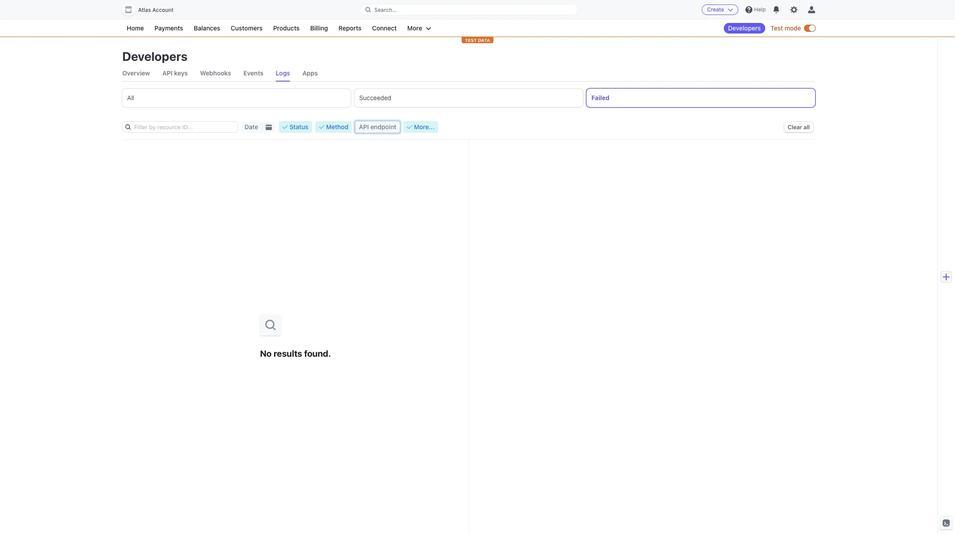 Task type: locate. For each thing, give the bounding box(es) containing it.
developers
[[728, 24, 761, 32], [122, 49, 188, 64]]

billing link
[[306, 23, 332, 34]]

method
[[326, 123, 348, 131]]

balances link
[[189, 23, 225, 34]]

no
[[260, 349, 272, 359]]

overview
[[122, 69, 150, 77]]

failed
[[592, 94, 610, 102]]

payments link
[[150, 23, 188, 34]]

api keys link
[[162, 65, 188, 81]]

products link
[[269, 23, 304, 34]]

endpoint
[[371, 123, 396, 131]]

logs
[[276, 69, 290, 77]]

create
[[707, 6, 724, 13]]

payments
[[155, 24, 183, 32]]

0 horizontal spatial developers
[[122, 49, 188, 64]]

0 vertical spatial api
[[162, 69, 173, 77]]

test data
[[465, 38, 490, 43]]

Search… text field
[[360, 4, 577, 15]]

developers up overview
[[122, 49, 188, 64]]

tab list containing overview
[[122, 65, 815, 82]]

mode
[[785, 24, 801, 32]]

0 horizontal spatial api
[[162, 69, 173, 77]]

customers
[[231, 24, 263, 32]]

found.
[[304, 349, 331, 359]]

1 horizontal spatial api
[[359, 123, 369, 131]]

tab list
[[122, 65, 815, 82]]

notifications image
[[773, 6, 780, 13]]

api left endpoint
[[359, 123, 369, 131]]

all
[[804, 124, 810, 131]]

clear all
[[788, 124, 810, 131]]

test
[[465, 38, 477, 43]]

apps
[[302, 69, 318, 77]]

billing
[[310, 24, 328, 32]]

atlas
[[138, 7, 151, 13]]

no results found.
[[260, 349, 331, 359]]

clear
[[788, 124, 802, 131]]

all
[[127, 94, 134, 102]]

0 vertical spatial developers
[[728, 24, 761, 32]]

api endpoint button
[[356, 121, 400, 133]]

webhooks link
[[200, 65, 231, 81]]

create button
[[702, 4, 738, 15]]

atlas account button
[[122, 4, 182, 16]]

1 horizontal spatial developers
[[728, 24, 761, 32]]

data
[[478, 38, 490, 43]]

api
[[162, 69, 173, 77], [359, 123, 369, 131]]

results
[[274, 349, 302, 359]]

customers link
[[226, 23, 267, 34]]

developers down help popup button
[[728, 24, 761, 32]]

home
[[127, 24, 144, 32]]

apps link
[[302, 65, 318, 81]]

api inside button
[[359, 123, 369, 131]]

1 vertical spatial api
[[359, 123, 369, 131]]

home link
[[122, 23, 148, 34]]

Resource ID search field
[[131, 122, 237, 132]]

connect
[[372, 24, 397, 32]]

succeeded
[[359, 94, 391, 102]]

connect link
[[368, 23, 401, 34]]

status button
[[279, 121, 312, 133]]

api left keys
[[162, 69, 173, 77]]



Task type: describe. For each thing, give the bounding box(es) containing it.
help button
[[742, 3, 769, 17]]

search…
[[374, 6, 397, 13]]

reports
[[339, 24, 362, 32]]

all button
[[122, 89, 351, 107]]

logs link
[[276, 65, 290, 81]]

api for api endpoint
[[359, 123, 369, 131]]

failed button
[[587, 89, 815, 107]]

more... button
[[404, 121, 438, 133]]

test mode
[[771, 24, 801, 32]]

test
[[771, 24, 783, 32]]

reports link
[[334, 23, 366, 34]]

api endpoint
[[359, 123, 396, 131]]

succeeded button
[[354, 89, 583, 107]]

more...
[[414, 123, 435, 131]]

help
[[754, 6, 766, 13]]

clear all button
[[784, 122, 814, 132]]

atlas account
[[138, 7, 174, 13]]

account
[[152, 7, 174, 13]]

api for api keys
[[162, 69, 173, 77]]

more button
[[403, 23, 436, 34]]

status tab list
[[122, 89, 815, 107]]

date button
[[241, 121, 262, 133]]

overview link
[[122, 65, 150, 81]]

balances
[[194, 24, 220, 32]]

api keys
[[162, 69, 188, 77]]

webhooks
[[200, 69, 231, 77]]

date
[[245, 123, 258, 131]]

developers link
[[724, 23, 765, 34]]

status
[[290, 123, 308, 131]]

events link
[[244, 65, 263, 81]]

keys
[[174, 69, 188, 77]]

1 vertical spatial developers
[[122, 49, 188, 64]]

more
[[407, 24, 422, 32]]

method button
[[316, 121, 352, 133]]

Search… search field
[[360, 4, 577, 15]]

products
[[273, 24, 300, 32]]

events
[[244, 69, 263, 77]]



Task type: vqa. For each thing, say whether or not it's contained in the screenshot.
Stripe image
no



